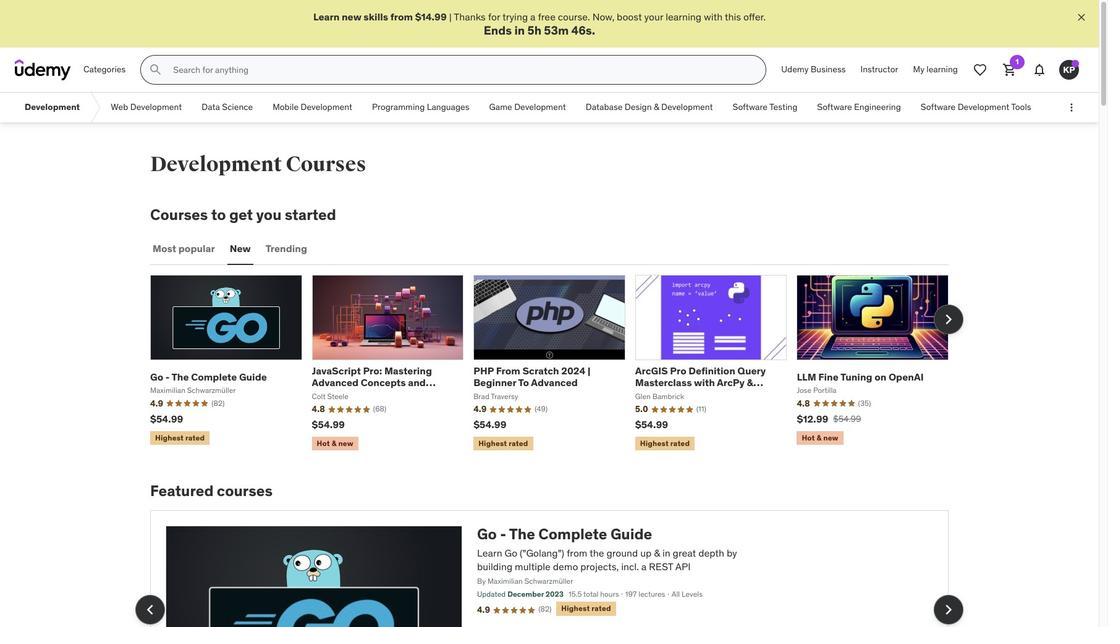 Task type: vqa. For each thing, say whether or not it's contained in the screenshot.
Database Design & Development
yes



Task type: locate. For each thing, give the bounding box(es) containing it.
1 horizontal spatial software
[[817, 102, 852, 113]]

15.5
[[569, 589, 582, 599]]

in up rest
[[662, 547, 670, 559]]

1 horizontal spatial courses
[[286, 152, 366, 177]]

| inside learn new skills from $14.99 | thanks for trying a free course. now, boost your learning with this offer. ends in 5h 53m 46s .
[[449, 11, 452, 23]]

learning
[[666, 11, 701, 23], [927, 64, 958, 75]]

0 vertical spatial courses
[[286, 152, 366, 177]]

skills
[[364, 11, 388, 23]]

0 horizontal spatial learning
[[666, 11, 701, 23]]

1 vertical spatial carousel element
[[135, 511, 963, 627]]

web development link
[[101, 93, 192, 122]]

carousel element containing javascript pro: mastering advanced concepts and techniques
[[150, 275, 963, 453]]

software down business
[[817, 102, 852, 113]]

game
[[489, 102, 512, 113]]

with left arcpy
[[694, 377, 715, 389]]

instructor link
[[853, 55, 906, 85]]

advanced left pro:
[[312, 377, 359, 389]]

("golang")
[[520, 547, 564, 559]]

now,
[[593, 11, 614, 23]]

0 horizontal spatial a
[[530, 11, 536, 23]]

1 horizontal spatial -
[[500, 525, 506, 544]]

& right design
[[654, 102, 659, 113]]

&
[[654, 102, 659, 113], [747, 377, 753, 389], [654, 547, 660, 559]]

1 vertical spatial &
[[747, 377, 753, 389]]

courses up most popular
[[150, 205, 208, 224]]

0 vertical spatial &
[[654, 102, 659, 113]]

0 vertical spatial from
[[390, 11, 413, 23]]

llm fine tuning on openai
[[797, 371, 924, 383]]

0 horizontal spatial |
[[449, 11, 452, 23]]

1 horizontal spatial advanced
[[531, 377, 578, 389]]

programming languages link
[[362, 93, 479, 122]]

1 vertical spatial the
[[509, 525, 535, 544]]

learn up building
[[477, 547, 502, 559]]

0 horizontal spatial software
[[733, 102, 768, 113]]

0 vertical spatial with
[[704, 11, 723, 23]]

0 vertical spatial |
[[449, 11, 452, 23]]

from right skills
[[390, 11, 413, 23]]

arcgis
[[635, 365, 668, 377]]

15.5 total hours
[[569, 589, 619, 599]]

0 horizontal spatial advanced
[[312, 377, 359, 389]]

fine
[[818, 371, 839, 383]]

my
[[913, 64, 924, 75]]

carousel element containing go - the complete guide
[[135, 511, 963, 627]]

your
[[644, 11, 663, 23]]

4.9
[[477, 605, 490, 616]]

programming languages
[[372, 102, 469, 113]]

learning right my
[[927, 64, 958, 75]]

hours
[[600, 589, 619, 599]]

1 vertical spatial a
[[641, 561, 647, 573]]

great
[[673, 547, 696, 559]]

1 vertical spatial with
[[694, 377, 715, 389]]

web development
[[111, 102, 182, 113]]

2 software from the left
[[817, 102, 852, 113]]

the for go - the complete guide
[[172, 371, 189, 383]]

0 vertical spatial in
[[514, 23, 525, 38]]

javascript pro: mastering advanced concepts and techniques link
[[312, 365, 436, 401]]

software engineering
[[817, 102, 901, 113]]

0 vertical spatial carousel element
[[150, 275, 963, 453]]

development courses
[[150, 152, 366, 177]]

0 vertical spatial complete
[[191, 371, 237, 383]]

api
[[675, 561, 691, 573]]

courses up 'started'
[[286, 152, 366, 177]]

you have alerts image
[[1072, 60, 1079, 67]]

advanced inside javascript pro: mastering advanced concepts and techniques
[[312, 377, 359, 389]]

my learning link
[[906, 55, 965, 85]]

more subcategory menu links image
[[1065, 101, 1078, 114]]

development up to
[[150, 152, 282, 177]]

go - the complete guide learn go ("golang") from the ground up & in great depth by building multiple demo projects, incl. a rest api by maximilian schwarzmüller
[[477, 525, 737, 586]]

development right the game
[[514, 102, 566, 113]]

0 horizontal spatial the
[[172, 371, 189, 383]]

0 horizontal spatial go
[[150, 371, 163, 383]]

197 lectures
[[625, 589, 665, 599]]

udemy business
[[781, 64, 846, 75]]

programming
[[372, 102, 425, 113]]

database design & development
[[586, 102, 713, 113]]

1 advanced from the left
[[312, 377, 359, 389]]

1 vertical spatial from
[[567, 547, 587, 559]]

|
[[449, 11, 452, 23], [588, 365, 591, 377]]

arcgis pro definition query masterclass with arcpy & python link
[[635, 365, 766, 401]]

next image
[[939, 600, 959, 620]]

software down the my learning link
[[921, 102, 956, 113]]

next image
[[939, 310, 959, 329]]

lectures
[[639, 589, 665, 599]]

1 vertical spatial learn
[[477, 547, 502, 559]]

0 vertical spatial go
[[150, 371, 163, 383]]

1 software from the left
[[733, 102, 768, 113]]

1 horizontal spatial learning
[[927, 64, 958, 75]]

guide inside the go - the complete guide learn go ("golang") from the ground up & in great depth by building multiple demo projects, incl. a rest api by maximilian schwarzmüller
[[611, 525, 652, 544]]

pro:
[[363, 365, 382, 377]]

definition
[[689, 365, 735, 377]]

2 horizontal spatial go
[[505, 547, 517, 559]]

shopping cart with 1 item image
[[1002, 63, 1017, 77]]

offer.
[[743, 11, 766, 23]]

close image
[[1075, 11, 1088, 23]]

0 vertical spatial a
[[530, 11, 536, 23]]

a right incl.
[[641, 561, 647, 573]]

python
[[635, 388, 669, 401]]

learning right the your
[[666, 11, 701, 23]]

& right up
[[654, 547, 660, 559]]

0 horizontal spatial in
[[514, 23, 525, 38]]

the
[[172, 371, 189, 383], [509, 525, 535, 544]]

0 vertical spatial guide
[[239, 371, 267, 383]]

1 horizontal spatial learn
[[477, 547, 502, 559]]

0 horizontal spatial complete
[[191, 371, 237, 383]]

| right 2024 at the bottom of the page
[[588, 365, 591, 377]]

a inside learn new skills from $14.99 | thanks for trying a free course. now, boost your learning with this offer. ends in 5h 53m 46s .
[[530, 11, 536, 23]]

software inside 'link'
[[817, 102, 852, 113]]

1 horizontal spatial go
[[477, 525, 497, 544]]

1 vertical spatial complete
[[538, 525, 607, 544]]

1 horizontal spatial complete
[[538, 525, 607, 544]]

in down trying
[[514, 23, 525, 38]]

tuning
[[840, 371, 872, 383]]

1 vertical spatial |
[[588, 365, 591, 377]]

complete
[[191, 371, 237, 383], [538, 525, 607, 544]]

javascript pro: mastering advanced concepts and techniques
[[312, 365, 432, 401]]

the inside the go - the complete guide learn go ("golang") from the ground up & in great depth by building multiple demo projects, incl. a rest api by maximilian schwarzmüller
[[509, 525, 535, 544]]

with left this
[[704, 11, 723, 23]]

game development
[[489, 102, 566, 113]]

development right web
[[130, 102, 182, 113]]

learn
[[313, 11, 340, 23], [477, 547, 502, 559]]

2 vertical spatial go
[[505, 547, 517, 559]]

data
[[202, 102, 220, 113]]

& right arcpy
[[747, 377, 753, 389]]

1 horizontal spatial a
[[641, 561, 647, 573]]

& inside arcgis pro definition query masterclass with arcpy & python
[[747, 377, 753, 389]]

complete inside the go - the complete guide learn go ("golang") from the ground up & in great depth by building multiple demo projects, incl. a rest api by maximilian schwarzmüller
[[538, 525, 607, 544]]

0 vertical spatial the
[[172, 371, 189, 383]]

0 horizontal spatial courses
[[150, 205, 208, 224]]

projects,
[[580, 561, 619, 573]]

web
[[111, 102, 128, 113]]

0 horizontal spatial learn
[[313, 11, 340, 23]]

with
[[704, 11, 723, 23], [694, 377, 715, 389]]

learn left new
[[313, 11, 340, 23]]

from up demo in the bottom of the page
[[567, 547, 587, 559]]

llm
[[797, 371, 816, 383]]

to
[[211, 205, 226, 224]]

-
[[165, 371, 170, 383], [500, 525, 506, 544]]

mastering
[[384, 365, 432, 377]]

- for go - the complete guide
[[165, 371, 170, 383]]

udemy business link
[[774, 55, 853, 85]]

1
[[1016, 57, 1019, 66]]

schwarzmüller
[[524, 577, 573, 586]]

3 software from the left
[[921, 102, 956, 113]]

submit search image
[[149, 63, 163, 77]]

advanced inside php from scratch 2024 | beginner to advanced
[[531, 377, 578, 389]]

php
[[474, 365, 494, 377]]

1 horizontal spatial from
[[567, 547, 587, 559]]

1 vertical spatial in
[[662, 547, 670, 559]]

- inside the go - the complete guide learn go ("golang") from the ground up & in great depth by building multiple demo projects, incl. a rest api by maximilian schwarzmüller
[[500, 525, 506, 544]]

by
[[727, 547, 737, 559]]

a left free
[[530, 11, 536, 23]]

5h 53m 46s
[[527, 23, 592, 38]]

0 horizontal spatial guide
[[239, 371, 267, 383]]

trending
[[266, 242, 307, 255]]

1 vertical spatial -
[[500, 525, 506, 544]]

0 vertical spatial -
[[165, 371, 170, 383]]

by
[[477, 577, 486, 586]]

1 horizontal spatial |
[[588, 365, 591, 377]]

2 advanced from the left
[[531, 377, 578, 389]]

data science link
[[192, 93, 263, 122]]

software left testing
[[733, 102, 768, 113]]

development link
[[15, 93, 90, 122]]

2 vertical spatial &
[[654, 547, 660, 559]]

1 horizontal spatial the
[[509, 525, 535, 544]]

1 horizontal spatial guide
[[611, 525, 652, 544]]

learn inside the go - the complete guide learn go ("golang") from the ground up & in great depth by building multiple demo projects, incl. a rest api by maximilian schwarzmüller
[[477, 547, 502, 559]]

1 vertical spatial go
[[477, 525, 497, 544]]

most
[[153, 242, 176, 255]]

2 horizontal spatial software
[[921, 102, 956, 113]]

from inside learn new skills from $14.99 | thanks for trying a free course. now, boost your learning with this offer. ends in 5h 53m 46s .
[[390, 11, 413, 23]]

0 horizontal spatial from
[[390, 11, 413, 23]]

featured courses
[[150, 482, 273, 501]]

1 horizontal spatial in
[[662, 547, 670, 559]]

arrow pointing to subcategory menu links image
[[90, 93, 101, 122]]

software
[[733, 102, 768, 113], [817, 102, 852, 113], [921, 102, 956, 113]]

notifications image
[[1032, 63, 1047, 77]]

new
[[342, 11, 361, 23]]

0 vertical spatial learning
[[666, 11, 701, 23]]

you
[[256, 205, 281, 224]]

advanced right to
[[531, 377, 578, 389]]

arcpy
[[717, 377, 745, 389]]

engineering
[[854, 102, 901, 113]]

guide for go - the complete guide learn go ("golang") from the ground up & in great depth by building multiple demo projects, incl. a rest api by maximilian schwarzmüller
[[611, 525, 652, 544]]

| left thanks
[[449, 11, 452, 23]]

business
[[811, 64, 846, 75]]

categories button
[[76, 55, 133, 85]]

1 vertical spatial guide
[[611, 525, 652, 544]]

0 horizontal spatial -
[[165, 371, 170, 383]]

courses
[[286, 152, 366, 177], [150, 205, 208, 224]]

0 vertical spatial learn
[[313, 11, 340, 23]]

carousel element
[[150, 275, 963, 453], [135, 511, 963, 627]]

with inside learn new skills from $14.99 | thanks for trying a free course. now, boost your learning with this offer. ends in 5h 53m 46s .
[[704, 11, 723, 23]]

mobile
[[273, 102, 299, 113]]



Task type: describe. For each thing, give the bounding box(es) containing it.
most popular button
[[150, 234, 217, 264]]

highest rated
[[561, 604, 611, 613]]

concepts
[[361, 377, 406, 389]]

software testing
[[733, 102, 797, 113]]

all levels
[[672, 589, 703, 599]]

arcgis pro definition query masterclass with arcpy & python
[[635, 365, 766, 401]]

in inside learn new skills from $14.99 | thanks for trying a free course. now, boost your learning with this offer. ends in 5h 53m 46s .
[[514, 23, 525, 38]]

trending button
[[263, 234, 310, 264]]

development down udemy image
[[25, 102, 80, 113]]

maximilian
[[488, 577, 523, 586]]

udemy
[[781, 64, 809, 75]]

complete for go - the complete guide
[[191, 371, 237, 383]]

in inside the go - the complete guide learn go ("golang") from the ground up & in great depth by building multiple demo projects, incl. a rest api by maximilian schwarzmüller
[[662, 547, 670, 559]]

the
[[590, 547, 604, 559]]

software development tools link
[[911, 93, 1041, 122]]

php from scratch 2024 | beginner to advanced link
[[474, 365, 591, 389]]

| inside php from scratch 2024 | beginner to advanced
[[588, 365, 591, 377]]

go for go - the complete guide learn go ("golang") from the ground up & in great depth by building multiple demo projects, incl. a rest api by maximilian schwarzmüller
[[477, 525, 497, 544]]

query
[[737, 365, 766, 377]]

categories
[[83, 64, 126, 75]]

depth
[[698, 547, 724, 559]]

course.
[[558, 11, 590, 23]]

previous image
[[140, 600, 160, 620]]

for
[[488, 11, 500, 23]]

complete for go - the complete guide learn go ("golang") from the ground up & in great depth by building multiple demo projects, incl. a rest api by maximilian schwarzmüller
[[538, 525, 607, 544]]

pro
[[670, 365, 686, 377]]

ends
[[484, 23, 512, 38]]

beginner
[[474, 377, 516, 389]]

from inside the go - the complete guide learn go ("golang") from the ground up & in great depth by building multiple demo projects, incl. a rest api by maximilian schwarzmüller
[[567, 547, 587, 559]]

udemy image
[[15, 59, 71, 80]]

javascript
[[312, 365, 361, 377]]

software for software testing
[[733, 102, 768, 113]]

openai
[[889, 371, 924, 383]]

this
[[725, 11, 741, 23]]

languages
[[427, 102, 469, 113]]

with inside arcgis pro definition query masterclass with arcpy & python
[[694, 377, 715, 389]]

scratch
[[522, 365, 559, 377]]

rated
[[592, 604, 611, 613]]

php from scratch 2024 | beginner to advanced
[[474, 365, 591, 389]]

database design & development link
[[576, 93, 723, 122]]

december
[[507, 589, 544, 599]]

game development link
[[479, 93, 576, 122]]

science
[[222, 102, 253, 113]]

instructor
[[861, 64, 898, 75]]

2023
[[546, 589, 564, 599]]

kp
[[1063, 64, 1075, 75]]

learning inside learn new skills from $14.99 | thanks for trying a free course. now, boost your learning with this offer. ends in 5h 53m 46s .
[[666, 11, 701, 23]]

building
[[477, 561, 512, 573]]

design
[[625, 102, 652, 113]]

courses
[[217, 482, 273, 501]]

demo
[[553, 561, 578, 573]]

go for go - the complete guide
[[150, 371, 163, 383]]

mobile development link
[[263, 93, 362, 122]]

learn new skills from $14.99 | thanks for trying a free course. now, boost your learning with this offer. ends in 5h 53m 46s .
[[313, 11, 766, 38]]

software for software engineering
[[817, 102, 852, 113]]

testing
[[769, 102, 797, 113]]

software engineering link
[[807, 93, 911, 122]]

1 vertical spatial learning
[[927, 64, 958, 75]]

ground
[[606, 547, 638, 559]]

up
[[640, 547, 652, 559]]

on
[[875, 371, 886, 383]]

a inside the go - the complete guide learn go ("golang") from the ground up & in great depth by building multiple demo projects, incl. a rest api by maximilian schwarzmüller
[[641, 561, 647, 573]]

learn inside learn new skills from $14.99 | thanks for trying a free course. now, boost your learning with this offer. ends in 5h 53m 46s .
[[313, 11, 340, 23]]

Search for anything text field
[[171, 59, 751, 80]]

go - the complete guide link
[[150, 371, 267, 383]]

development down wishlist image
[[958, 102, 1009, 113]]

database
[[586, 102, 623, 113]]

rest
[[649, 561, 673, 573]]

and
[[408, 377, 426, 389]]

masterclass
[[635, 377, 692, 389]]

mobile development
[[273, 102, 352, 113]]

guide for go - the complete guide
[[239, 371, 267, 383]]

1 vertical spatial courses
[[150, 205, 208, 224]]

development right mobile
[[301, 102, 352, 113]]

development right design
[[661, 102, 713, 113]]

get
[[229, 205, 253, 224]]

.
[[592, 23, 595, 38]]

& inside the go - the complete guide learn go ("golang") from the ground up & in great depth by building multiple demo projects, incl. a rest api by maximilian schwarzmüller
[[654, 547, 660, 559]]

the for go - the complete guide learn go ("golang") from the ground up & in great depth by building multiple demo projects, incl. a rest api by maximilian schwarzmüller
[[509, 525, 535, 544]]

wishlist image
[[973, 63, 988, 77]]

to
[[518, 377, 529, 389]]

boost
[[617, 11, 642, 23]]

2024
[[561, 365, 585, 377]]

featured
[[150, 482, 214, 501]]

go - the complete guide
[[150, 371, 267, 383]]

- for go - the complete guide learn go ("golang") from the ground up & in great depth by building multiple demo projects, incl. a rest api by maximilian schwarzmüller
[[500, 525, 506, 544]]

most popular
[[153, 242, 215, 255]]

(82)
[[538, 605, 551, 614]]

thanks
[[454, 11, 486, 23]]

incl.
[[621, 561, 639, 573]]

1 link
[[995, 55, 1025, 85]]

techniques
[[312, 388, 366, 401]]

started
[[285, 205, 336, 224]]

all
[[672, 589, 680, 599]]

software development tools
[[921, 102, 1031, 113]]

levels
[[682, 589, 703, 599]]

data science
[[202, 102, 253, 113]]

software for software development tools
[[921, 102, 956, 113]]

multiple
[[515, 561, 551, 573]]

popular
[[178, 242, 215, 255]]



